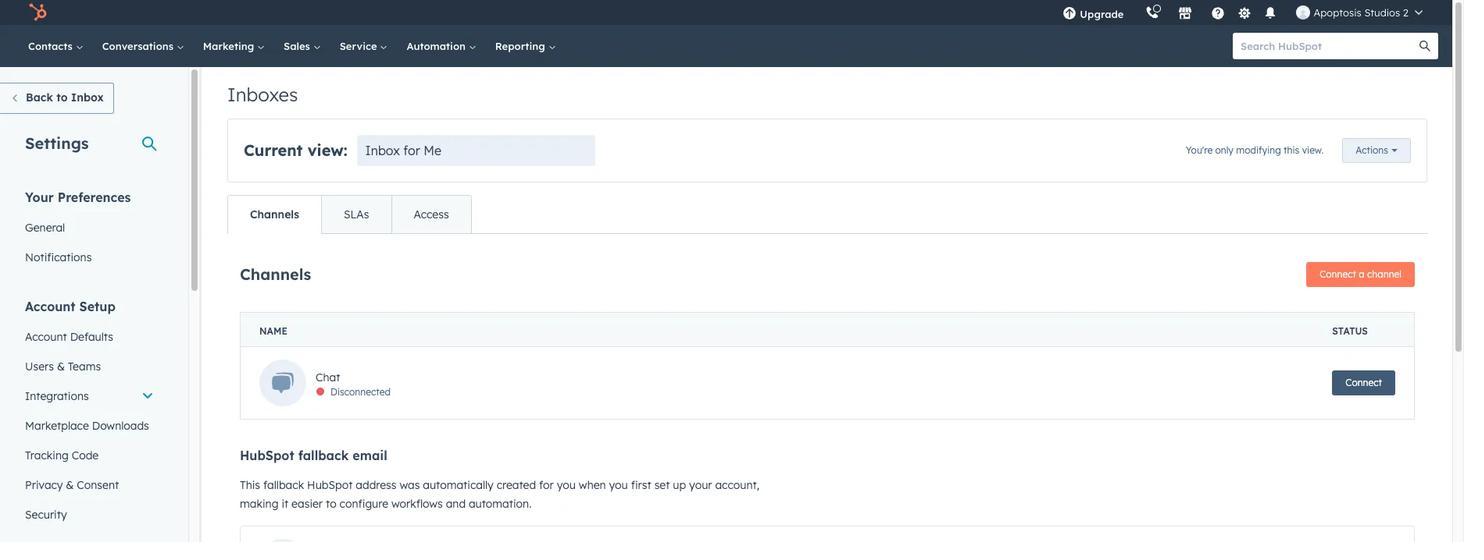 Task type: describe. For each thing, give the bounding box(es) containing it.
& for users
[[57, 360, 65, 374]]

defaults
[[70, 330, 113, 345]]

a
[[1359, 269, 1365, 280]]

consent
[[77, 479, 119, 493]]

account setup element
[[16, 298, 163, 530]]

connect for connect a channel
[[1320, 269, 1356, 280]]

marketplace downloads link
[[16, 412, 163, 441]]

you're only modifying this view.
[[1186, 144, 1324, 156]]

and
[[446, 498, 466, 512]]

tab list containing channels
[[227, 195, 472, 234]]

email
[[353, 448, 387, 464]]

hubspot image
[[28, 3, 47, 22]]

downloads
[[92, 420, 149, 434]]

connect a channel button
[[1306, 262, 1415, 287]]

upgrade image
[[1063, 7, 1077, 21]]

connect a channel
[[1320, 269, 1402, 280]]

channels link
[[228, 196, 321, 234]]

2
[[1403, 6, 1409, 19]]

tracking code
[[25, 449, 99, 463]]

back to inbox link
[[0, 83, 114, 114]]

channels banner
[[240, 258, 1415, 287]]

back to inbox
[[26, 91, 104, 105]]

help image
[[1211, 7, 1225, 21]]

automatically
[[423, 479, 494, 493]]

apoptosis studios 2 button
[[1287, 0, 1432, 25]]

for inside this fallback hubspot address was automatically created for you when you first set up your account, making it easier to configure workflows and automation.
[[539, 479, 554, 493]]

current view:
[[244, 141, 347, 160]]

chat
[[316, 371, 340, 385]]

channels tab panel
[[227, 234, 1427, 543]]

settings link
[[1235, 4, 1254, 21]]

1 you from the left
[[557, 479, 576, 493]]

you're
[[1186, 144, 1213, 156]]

conversations
[[102, 40, 176, 52]]

your preferences element
[[16, 189, 163, 273]]

me
[[424, 143, 441, 159]]

users & teams link
[[16, 352, 163, 382]]

address
[[356, 479, 397, 493]]

privacy & consent
[[25, 479, 119, 493]]

inbox inside back to inbox link
[[71, 91, 104, 105]]

code
[[72, 449, 99, 463]]

name
[[259, 326, 287, 337]]

inboxes
[[227, 83, 298, 106]]

contacts
[[28, 40, 76, 52]]

notifications button
[[1257, 0, 1284, 25]]

automation.
[[469, 498, 531, 512]]

inbox for me button
[[357, 135, 595, 166]]

first
[[631, 479, 651, 493]]

conversations link
[[93, 25, 194, 67]]

actions button
[[1342, 138, 1411, 163]]

status
[[1332, 326, 1368, 337]]

tara schultz image
[[1296, 5, 1310, 20]]

created
[[497, 479, 536, 493]]

tracking code link
[[16, 441, 163, 471]]

reporting link
[[486, 25, 565, 67]]

channels for channels banner
[[240, 264, 311, 284]]

hubspot fallback email
[[240, 448, 387, 464]]

disconnected
[[330, 387, 390, 399]]

automation link
[[397, 25, 486, 67]]

calling icon button
[[1139, 2, 1166, 23]]

fallback for hubspot
[[263, 479, 304, 493]]

inbox for me
[[365, 143, 441, 159]]

marketplace
[[25, 420, 89, 434]]

upgrade
[[1080, 8, 1124, 20]]

back
[[26, 91, 53, 105]]

access link
[[391, 196, 471, 234]]

this
[[1284, 144, 1299, 156]]

security link
[[16, 501, 163, 530]]

for inside popup button
[[403, 143, 420, 159]]

tracking
[[25, 449, 69, 463]]

marketplace downloads
[[25, 420, 149, 434]]

sales link
[[274, 25, 330, 67]]

access
[[414, 208, 449, 222]]

view:
[[308, 141, 347, 160]]



Task type: vqa. For each thing, say whether or not it's contained in the screenshot.
all pipelines Popup Button
no



Task type: locate. For each thing, give the bounding box(es) containing it.
& right users
[[57, 360, 65, 374]]

your preferences
[[25, 190, 131, 205]]

users & teams
[[25, 360, 101, 374]]

0 horizontal spatial you
[[557, 479, 576, 493]]

making
[[240, 498, 278, 512]]

teams
[[68, 360, 101, 374]]

hubspot link
[[19, 3, 59, 22]]

settings
[[25, 134, 89, 153]]

& right 'privacy'
[[66, 479, 74, 493]]

help button
[[1205, 0, 1232, 25]]

0 vertical spatial to
[[56, 91, 68, 105]]

hubspot inside this fallback hubspot address was automatically created for you when you first set up your account, making it easier to configure workflows and automation.
[[307, 479, 353, 493]]

search image
[[1419, 41, 1430, 52]]

integrations
[[25, 390, 89, 404]]

1 horizontal spatial hubspot
[[307, 479, 353, 493]]

menu containing apoptosis studios 2
[[1052, 0, 1434, 25]]

fallback up it
[[263, 479, 304, 493]]

channel
[[1367, 269, 1402, 280]]

connect inside connect a channel button
[[1320, 269, 1356, 280]]

privacy & consent link
[[16, 471, 163, 501]]

1 vertical spatial &
[[66, 479, 74, 493]]

menu item
[[1135, 0, 1138, 25]]

menu
[[1052, 0, 1434, 25]]

privacy
[[25, 479, 63, 493]]

2 you from the left
[[609, 479, 628, 493]]

0 vertical spatial hubspot
[[240, 448, 294, 464]]

hubspot up this in the left bottom of the page
[[240, 448, 294, 464]]

general link
[[16, 213, 163, 243]]

1 horizontal spatial you
[[609, 479, 628, 493]]

account up users
[[25, 330, 67, 345]]

for left me
[[403, 143, 420, 159]]

inbox right back
[[71, 91, 104, 105]]

for right "created"
[[539, 479, 554, 493]]

1 vertical spatial for
[[539, 479, 554, 493]]

to right back
[[56, 91, 68, 105]]

1 horizontal spatial inbox
[[365, 143, 400, 159]]

1 horizontal spatial to
[[326, 498, 336, 512]]

marketing link
[[194, 25, 274, 67]]

& for privacy
[[66, 479, 74, 493]]

apoptosis studios 2
[[1314, 6, 1409, 19]]

calling icon image
[[1146, 6, 1160, 20]]

1 vertical spatial fallback
[[263, 479, 304, 493]]

fallback left email
[[298, 448, 349, 464]]

1 horizontal spatial for
[[539, 479, 554, 493]]

it
[[282, 498, 288, 512]]

you left the first
[[609, 479, 628, 493]]

notifications image
[[1264, 7, 1278, 21]]

account,
[[715, 479, 759, 493]]

integrations button
[[16, 382, 163, 412]]

0 vertical spatial channels
[[250, 208, 299, 222]]

preferences
[[58, 190, 131, 205]]

your
[[689, 479, 712, 493]]

1 vertical spatial connect
[[1345, 377, 1382, 389]]

to
[[56, 91, 68, 105], [326, 498, 336, 512]]

1 vertical spatial hubspot
[[307, 479, 353, 493]]

up
[[673, 479, 686, 493]]

workflows
[[391, 498, 443, 512]]

notifications link
[[16, 243, 163, 273]]

this
[[240, 479, 260, 493]]

connect inside connect button
[[1345, 377, 1382, 389]]

security
[[25, 509, 67, 523]]

connect left a
[[1320, 269, 1356, 280]]

account setup
[[25, 299, 115, 315]]

0 horizontal spatial hubspot
[[240, 448, 294, 464]]

0 vertical spatial account
[[25, 299, 75, 315]]

account up account defaults
[[25, 299, 75, 315]]

actions
[[1356, 145, 1388, 156]]

modifying
[[1236, 144, 1281, 156]]

0 vertical spatial inbox
[[71, 91, 104, 105]]

0 vertical spatial connect
[[1320, 269, 1356, 280]]

setup
[[79, 299, 115, 315]]

contacts link
[[19, 25, 93, 67]]

channels down current
[[250, 208, 299, 222]]

Search HubSpot search field
[[1233, 33, 1424, 59]]

configure
[[339, 498, 388, 512]]

this fallback hubspot address was automatically created for you when you first set up your account, making it easier to configure workflows and automation.
[[240, 479, 759, 512]]

channels for channels link at the top of page
[[250, 208, 299, 222]]

connect down status
[[1345, 377, 1382, 389]]

0 vertical spatial for
[[403, 143, 420, 159]]

marketplaces button
[[1169, 0, 1202, 25]]

slas
[[344, 208, 369, 222]]

was
[[400, 479, 420, 493]]

1 vertical spatial account
[[25, 330, 67, 345]]

inbox left me
[[365, 143, 400, 159]]

0 horizontal spatial inbox
[[71, 91, 104, 105]]

when
[[579, 479, 606, 493]]

notifications
[[25, 251, 92, 265]]

account for account defaults
[[25, 330, 67, 345]]

1 horizontal spatial &
[[66, 479, 74, 493]]

1 vertical spatial to
[[326, 498, 336, 512]]

inbox inside 'inbox for me' popup button
[[365, 143, 400, 159]]

&
[[57, 360, 65, 374], [66, 479, 74, 493]]

1 account from the top
[[25, 299, 75, 315]]

account
[[25, 299, 75, 315], [25, 330, 67, 345]]

2 account from the top
[[25, 330, 67, 345]]

account defaults link
[[16, 323, 163, 352]]

channels inside banner
[[240, 264, 311, 284]]

users
[[25, 360, 54, 374]]

0 horizontal spatial for
[[403, 143, 420, 159]]

service
[[340, 40, 380, 52]]

marketing
[[203, 40, 257, 52]]

set
[[654, 479, 670, 493]]

0 horizontal spatial to
[[56, 91, 68, 105]]

view.
[[1302, 144, 1324, 156]]

only
[[1215, 144, 1233, 156]]

1 vertical spatial inbox
[[365, 143, 400, 159]]

channels up the name at bottom
[[240, 264, 311, 284]]

apoptosis
[[1314, 6, 1361, 19]]

1 vertical spatial channels
[[240, 264, 311, 284]]

channels inside tab list
[[250, 208, 299, 222]]

service link
[[330, 25, 397, 67]]

hubspot up easier
[[307, 479, 353, 493]]

general
[[25, 221, 65, 235]]

you left the when
[[557, 479, 576, 493]]

your
[[25, 190, 54, 205]]

for
[[403, 143, 420, 159], [539, 479, 554, 493]]

easier
[[291, 498, 323, 512]]

sales
[[284, 40, 313, 52]]

0 vertical spatial fallback
[[298, 448, 349, 464]]

connect button
[[1332, 371, 1395, 396]]

reporting
[[495, 40, 548, 52]]

account for account setup
[[25, 299, 75, 315]]

0 vertical spatial &
[[57, 360, 65, 374]]

inbox
[[71, 91, 104, 105], [365, 143, 400, 159]]

fallback for email
[[298, 448, 349, 464]]

0 horizontal spatial &
[[57, 360, 65, 374]]

connect
[[1320, 269, 1356, 280], [1345, 377, 1382, 389]]

current
[[244, 141, 303, 160]]

slas link
[[321, 196, 391, 234]]

fallback
[[298, 448, 349, 464], [263, 479, 304, 493]]

automation
[[407, 40, 469, 52]]

settings image
[[1237, 7, 1251, 21]]

studios
[[1364, 6, 1400, 19]]

marketplaces image
[[1178, 7, 1193, 21]]

to right easier
[[326, 498, 336, 512]]

to inside this fallback hubspot address was automatically created for you when you first set up your account, making it easier to configure workflows and automation.
[[326, 498, 336, 512]]

fallback inside this fallback hubspot address was automatically created for you when you first set up your account, making it easier to configure workflows and automation.
[[263, 479, 304, 493]]

account defaults
[[25, 330, 113, 345]]

tab list
[[227, 195, 472, 234]]

connect for connect
[[1345, 377, 1382, 389]]



